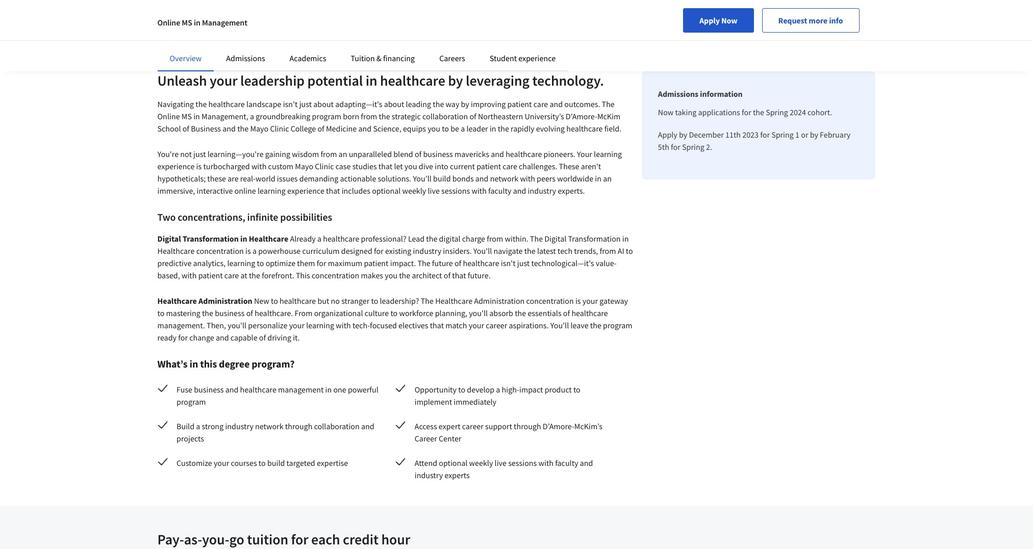 Task type: describe. For each thing, give the bounding box(es) containing it.
organizational
[[314, 308, 363, 319]]

the left way
[[433, 99, 444, 109]]

careers link
[[440, 53, 465, 63]]

pay-
[[157, 531, 184, 549]]

healthcare inside fuse business and healthcare management in one powerful program
[[240, 385, 277, 395]]

to right courses
[[259, 458, 266, 469]]

them
[[297, 258, 315, 269]]

already
[[290, 234, 316, 244]]

leader
[[467, 124, 488, 134]]

and down born
[[359, 124, 372, 134]]

your down admissions link
[[210, 71, 238, 90]]

two
[[157, 211, 176, 224]]

healthcare up mastering
[[157, 296, 197, 306]]

1 online from the top
[[157, 17, 180, 28]]

with inside attend optional weekly live sessions with faculty and industry experts
[[539, 458, 554, 469]]

the down the impact.
[[399, 271, 411, 281]]

business inside fuse business and healthcare management in one powerful program
[[194, 385, 224, 395]]

build
[[177, 422, 195, 432]]

mavericks
[[455, 149, 490, 159]]

0 vertical spatial spring
[[766, 107, 789, 117]]

your up it.
[[289, 321, 305, 331]]

capable
[[231, 333, 258, 343]]

fuse
[[177, 385, 192, 395]]

the up the '2023'
[[753, 107, 765, 117]]

weekly inside attend optional weekly live sessions with faculty and industry experts
[[469, 458, 493, 469]]

management,
[[202, 111, 249, 122]]

to left optimize at the top left of the page
[[257, 258, 264, 269]]

1 vertical spatial experience
[[157, 161, 195, 172]]

the right at
[[249, 271, 260, 281]]

11th
[[726, 130, 741, 140]]

overview link
[[170, 53, 202, 63]]

of up personalize
[[246, 308, 253, 319]]

mckim
[[598, 111, 621, 122]]

info
[[830, 15, 844, 26]]

online inside . the online ms in management, a groundbreaking program born from the strategic collaboration of northeastern university's d'amore-mckim school of business and the mayo clinic college of medicine and science, equips you to be a leader in the rapidly evolving healthcare field.
[[157, 111, 180, 122]]

1 vertical spatial build
[[267, 458, 285, 469]]

what's
[[157, 358, 188, 371]]

future.
[[468, 271, 491, 281]]

a inside 'opportunity to develop a high-impact product to implement immediately'
[[496, 385, 500, 395]]

new to healthcare but no stranger to leadership? the healthcare administration concentration is your gateway to mastering the business of healthcare. from organizational culture to workforce planning, you'll absorb the essentials of healthcare management. then, you'll personalize your learning with tech-focused electives that match your career aspirations. you'll leave the program ready for change and capable of driving it.
[[157, 296, 633, 343]]

you're
[[157, 149, 179, 159]]

potential
[[308, 71, 363, 90]]

now inside apply now button
[[722, 15, 738, 26]]

2023
[[743, 130, 759, 140]]

your left courses
[[214, 458, 229, 469]]

of right school
[[183, 124, 189, 134]]

hypotheticals;
[[157, 174, 206, 184]]

for right 5th
[[671, 142, 681, 152]]

patient up makes
[[364, 258, 389, 269]]

these
[[207, 174, 226, 184]]

concentration inside new to healthcare but no stranger to leadership? the healthcare administration concentration is your gateway to mastering the business of healthcare. from organizational culture to workforce planning, you'll absorb the essentials of healthcare management. then, you'll personalize your learning with tech-focused electives that match your career aspirations. you'll leave the program ready for change and capable of driving it.
[[527, 296, 574, 306]]

focused
[[370, 321, 397, 331]]

business inside new to healthcare but no stranger to leadership? the healthcare administration concentration is your gateway to mastering the business of healthcare. from organizational culture to workforce planning, you'll absorb the essentials of healthcare management. then, you'll personalize your learning with tech-focused electives that match your career aspirations. you'll leave the program ready for change and capable of driving it.
[[215, 308, 245, 319]]

leveraging
[[466, 71, 530, 90]]

with inside already a healthcare professional? lead the digital charge from within. the digital transformation in healthcare concentration is a powerhouse curriculum designed for existing industry insiders. you'll navigate the latest tech trends, from ai to predictive analytics, learning to optimize them for maximum patient impact. the future of healthcare isn't just technological—it's value- based, with patient care at the forefront. this concentration makes you the architect of that future.
[[182, 271, 197, 281]]

. the online ms in management, a groundbreaking program born from the strategic collaboration of northeastern university's d'amore-mckim school of business and the mayo clinic college of medicine and science, equips you to be a leader in the rapidly evolving healthcare field.
[[157, 99, 622, 134]]

and right mavericks
[[491, 149, 504, 159]]

learning up aren't
[[594, 149, 622, 159]]

the right lead
[[426, 234, 438, 244]]

program for groundbreaking
[[312, 111, 342, 122]]

this
[[200, 358, 217, 371]]

admissions information
[[658, 89, 743, 99]]

concentrations,
[[178, 211, 245, 224]]

studies
[[353, 161, 377, 172]]

request
[[779, 15, 808, 26]]

into
[[435, 161, 449, 172]]

apply now button
[[684, 8, 754, 33]]

tuition & financing link
[[351, 53, 415, 63]]

for down professional?
[[374, 246, 384, 256]]

1 digital from the left
[[157, 234, 181, 244]]

1 horizontal spatial concentration
[[312, 271, 360, 281]]

healthcare up future.
[[463, 258, 500, 269]]

navigating
[[157, 99, 194, 109]]

and inside new to healthcare but no stranger to leadership? the healthcare administration concentration is your gateway to mastering the business of healthcare. from organizational culture to workforce planning, you'll absorb the essentials of healthcare management. then, you'll personalize your learning with tech-focused electives that match your career aspirations. you'll leave the program ready for change and capable of driving it.
[[216, 333, 229, 343]]

driving
[[268, 333, 291, 343]]

healthcare inside new to healthcare but no stranger to leadership? the healthcare administration concentration is your gateway to mastering the business of healthcare. from organizational culture to workforce planning, you'll absorb the essentials of healthcare management. then, you'll personalize your learning with tech-focused electives that match your career aspirations. you'll leave the program ready for change and capable of driving it.
[[436, 296, 473, 306]]

business
[[191, 124, 221, 134]]

a left the powerhouse
[[253, 246, 257, 256]]

online
[[235, 186, 256, 196]]

the up science,
[[379, 111, 390, 122]]

1 vertical spatial spring
[[772, 130, 794, 140]]

from inside . the online ms in management, a groundbreaking program born from the strategic collaboration of northeastern university's d'amore-mckim school of business and the mayo clinic college of medicine and science, equips you to be a leader in the rapidly evolving healthcare field.
[[361, 111, 377, 122]]

tuition & financing
[[351, 53, 415, 63]]

go
[[229, 531, 244, 549]]

industry inside you're not just learning—you're gaining wisdom from an unparalleled blend of business mavericks and healthcare pioneers. your learning experience is turbocharged with custom mayo clinic case studies that let you dive into current patient care challenges. these aren't hypotheticals; these are real-world issues demanding actionable solutions. you'll build bonds and network with peers worldwide in an immersive, interactive online learning experience that includes optional weekly live sessions with faculty and industry experts.
[[528, 186, 556, 196]]

is inside you're not just learning—you're gaining wisdom from an unparalleled blend of business mavericks and healthcare pioneers. your learning experience is turbocharged with custom mayo clinic case studies that let you dive into current patient care challenges. these aren't hypotheticals; these are real-world issues demanding actionable solutions. you'll build bonds and network with peers worldwide in an immersive, interactive online learning experience that includes optional weekly live sessions with faculty and industry experts.
[[196, 161, 202, 172]]

strategic
[[392, 111, 421, 122]]

northeastern
[[478, 111, 523, 122]]

a inside build a strong industry network through collaboration and projects
[[196, 422, 200, 432]]

faculty inside you're not just learning—you're gaining wisdom from an unparalleled blend of business mavericks and healthcare pioneers. your learning experience is turbocharged with custom mayo clinic case studies that let you dive into current patient care challenges. these aren't hypotheticals; these are real-world issues demanding actionable solutions. you'll build bonds and network with peers worldwide in an immersive, interactive online learning experience that includes optional weekly live sessions with faculty and industry experts.
[[489, 186, 512, 196]]

2 vertical spatial experience
[[287, 186, 325, 196]]

the down the management,
[[237, 124, 249, 134]]

powerhouse
[[258, 246, 301, 256]]

to right product
[[574, 385, 581, 395]]

each
[[311, 531, 340, 549]]

0 horizontal spatial concentration
[[196, 246, 244, 256]]

of down future
[[444, 271, 451, 281]]

patient down analytics,
[[198, 271, 223, 281]]

the up business
[[196, 99, 207, 109]]

technological—it's
[[532, 258, 595, 269]]

build inside you're not just learning—you're gaining wisdom from an unparalleled blend of business mavericks and healthcare pioneers. your learning experience is turbocharged with custom mayo clinic case studies that let you dive into current patient care challenges. these aren't hypotheticals; these are real-world issues demanding actionable solutions. you'll build bonds and network with peers worldwide in an immersive, interactive online learning experience that includes optional weekly live sessions with faculty and industry experts.
[[433, 174, 451, 184]]

is inside already a healthcare professional? lead the digital charge from within. the digital transformation in healthcare concentration is a powerhouse curriculum designed for existing industry insiders. you'll navigate the latest tech trends, from ai to predictive analytics, learning to optimize them for maximum patient impact. the future of healthcare isn't just technological—it's value- based, with patient care at the forefront. this concentration makes you the architect of that future.
[[246, 246, 251, 256]]

with down challenges. on the top right
[[520, 174, 535, 184]]

access expert career support through d'amore-mckim's career center
[[415, 422, 603, 444]]

attend optional weekly live sessions with faculty and industry experts
[[415, 458, 593, 481]]

patient up the northeastern
[[508, 99, 532, 109]]

includes
[[342, 186, 371, 196]]

university's
[[525, 111, 564, 122]]

healthcare up designed
[[323, 234, 360, 244]]

for right the '2023'
[[761, 130, 770, 140]]

tuition
[[351, 53, 375, 63]]

healthcare up the leading at the left top of the page
[[380, 71, 446, 90]]

more
[[809, 15, 828, 26]]

what's in this degree program?
[[157, 358, 295, 371]]

credit
[[343, 531, 379, 549]]

1
[[796, 130, 800, 140]]

care inside you're not just learning—you're gaining wisdom from an unparalleled blend of business mavericks and healthcare pioneers. your learning experience is turbocharged with custom mayo clinic case studies that let you dive into current patient care challenges. these aren't hypotheticals; these are real-world issues demanding actionable solutions. you'll build bonds and network with peers worldwide in an immersive, interactive online learning experience that includes optional weekly live sessions with faculty and industry experts.
[[503, 161, 518, 172]]

for inside new to healthcare but no stranger to leadership? the healthcare administration concentration is your gateway to mastering the business of healthcare. from organizational culture to workforce planning, you'll absorb the essentials of healthcare management. then, you'll personalize your learning with tech-focused electives that match your career aspirations. you'll leave the program ready for change and capable of driving it.
[[178, 333, 188, 343]]

0 vertical spatial an
[[339, 149, 347, 159]]

school
[[157, 124, 181, 134]]

in down two concentrations, infinite possibilities
[[240, 234, 247, 244]]

in inside fuse business and healthcare management in one powerful program
[[325, 385, 332, 395]]

custom
[[268, 161, 294, 172]]

and down challenges. on the top right
[[513, 186, 527, 196]]

0 vertical spatial ms
[[182, 17, 192, 28]]

d'amore-
[[543, 422, 575, 432]]

way
[[446, 99, 460, 109]]

to up immediately
[[459, 385, 466, 395]]

the up architect
[[418, 258, 431, 269]]

aren't
[[581, 161, 601, 172]]

rapidly
[[511, 124, 535, 134]]

stranger
[[342, 296, 370, 306]]

ms inside . the online ms in management, a groundbreaking program born from the strategic collaboration of northeastern university's d'amore-mckim school of business and the mayo clinic college of medicine and science, equips you to be a leader in the rapidly evolving healthcare field.
[[182, 111, 192, 122]]

in down the northeastern
[[490, 124, 497, 134]]

healthcare up the management,
[[209, 99, 245, 109]]

just inside already a healthcare professional? lead the digital charge from within. the digital transformation in healthcare concentration is a powerhouse curriculum designed for existing industry insiders. you'll navigate the latest tech trends, from ai to predictive analytics, learning to optimize them for maximum patient impact. the future of healthcare isn't just technological—it's value- based, with patient care at the forefront. this concentration makes you the architect of that future.
[[518, 258, 530, 269]]

to down the leadership?
[[391, 308, 398, 319]]

optional inside you're not just learning—you're gaining wisdom from an unparalleled blend of business mavericks and healthcare pioneers. your learning experience is turbocharged with custom mayo clinic case studies that let you dive into current patient care challenges. these aren't hypotheticals; these are real-world issues demanding actionable solutions. you'll build bonds and network with peers worldwide in an immersive, interactive online learning experience that includes optional weekly live sessions with faculty and industry experts.
[[372, 186, 401, 196]]

sessions inside attend optional weekly live sessions with faculty and industry experts
[[509, 458, 537, 469]]

digital
[[439, 234, 461, 244]]

student
[[490, 53, 517, 63]]

of inside you're not just learning—you're gaining wisdom from an unparalleled blend of business mavericks and healthcare pioneers. your learning experience is turbocharged with custom mayo clinic case studies that let you dive into current patient care challenges. these aren't hypotheticals; these are real-world issues demanding actionable solutions. you'll build bonds and network with peers worldwide in an immersive, interactive online learning experience that includes optional weekly live sessions with faculty and industry experts.
[[415, 149, 422, 159]]

by down taking
[[679, 130, 688, 140]]

match
[[446, 321, 467, 331]]

your left gateway at the bottom right of page
[[583, 296, 598, 306]]

healthcare inside already a healthcare professional? lead the digital charge from within. the digital transformation in healthcare concentration is a powerhouse curriculum designed for existing industry insiders. you'll navigate the latest tech trends, from ai to predictive analytics, learning to optimize them for maximum patient impact. the future of healthcare isn't just technological—it's value- based, with patient care at the forefront. this concentration makes you the architect of that future.
[[157, 246, 195, 256]]

a down landscape
[[250, 111, 254, 122]]

0 vertical spatial isn't
[[283, 99, 298, 109]]

to up culture
[[371, 296, 378, 306]]

student experience
[[490, 53, 556, 63]]

financing
[[383, 53, 415, 63]]

for left "each"
[[291, 531, 309, 549]]

unleash
[[157, 71, 207, 90]]

the up the "aspirations."
[[515, 308, 526, 319]]

online ms in management
[[157, 17, 248, 28]]

2 horizontal spatial care
[[534, 99, 548, 109]]

and right 'bonds'
[[476, 174, 489, 184]]

1 transformation from the left
[[183, 234, 239, 244]]

by down careers link
[[448, 71, 463, 90]]

admissions link
[[226, 53, 265, 63]]

not
[[180, 149, 192, 159]]

let
[[394, 161, 403, 172]]

&
[[377, 53, 382, 63]]

0 vertical spatial you'll
[[469, 308, 488, 319]]

of up "leader" in the left top of the page
[[470, 111, 477, 122]]

the down the northeastern
[[498, 124, 509, 134]]

network inside build a strong industry network through collaboration and projects
[[255, 422, 284, 432]]

this
[[296, 271, 310, 281]]

future
[[432, 258, 453, 269]]

you'll
[[413, 174, 432, 184]]

learning inside new to healthcare but no stranger to leadership? the healthcare administration concentration is your gateway to mastering the business of healthcare. from organizational culture to workforce planning, you'll absorb the essentials of healthcare management. then, you'll personalize your learning with tech-focused electives that match your career aspirations. you'll leave the program ready for change and capable of driving it.
[[306, 321, 334, 331]]

2 about from the left
[[384, 99, 405, 109]]

you'll inside already a healthcare professional? lead the digital charge from within. the digital transformation in healthcare concentration is a powerhouse curriculum designed for existing industry insiders. you'll navigate the latest tech trends, from ai to predictive analytics, learning to optimize them for maximum patient impact. the future of healthcare isn't just technological—it's value- based, with patient care at the forefront. this concentration makes you the architect of that future.
[[474, 246, 492, 256]]

with up world
[[252, 161, 267, 172]]

of down personalize
[[259, 333, 266, 343]]

a right be
[[461, 124, 465, 134]]

1 vertical spatial now
[[658, 107, 674, 117]]

career inside access expert career support through d'amore-mckim's career center
[[462, 422, 484, 432]]

with down 'bonds'
[[472, 186, 487, 196]]

of right essentials
[[564, 308, 570, 319]]

industry inside attend optional weekly live sessions with faculty and industry experts
[[415, 471, 443, 481]]

two concentrations, infinite possibilities
[[157, 211, 332, 224]]

world
[[256, 174, 276, 184]]

from up value-
[[600, 246, 616, 256]]

forefront.
[[262, 271, 294, 281]]

program inside new to healthcare but no stranger to leadership? the healthcare administration concentration is your gateway to mastering the business of healthcare. from organizational culture to workforce planning, you'll absorb the essentials of healthcare management. then, you'll personalize your learning with tech-focused electives that match your career aspirations. you'll leave the program ready for change and capable of driving it.
[[603, 321, 633, 331]]

mayo inside you're not just learning—you're gaining wisdom from an unparalleled blend of business mavericks and healthcare pioneers. your learning experience is turbocharged with custom mayo clinic case studies that let you dive into current patient care challenges. these aren't hypotheticals; these are real-world issues demanding actionable solutions. you'll build bonds and network with peers worldwide in an immersive, interactive online learning experience that includes optional weekly live sessions with faculty and industry experts.
[[295, 161, 314, 172]]

cohort.
[[808, 107, 833, 117]]

makes
[[361, 271, 383, 281]]

2 vertical spatial spring
[[683, 142, 705, 152]]

request more info button
[[762, 8, 860, 33]]

that down the demanding
[[326, 186, 340, 196]]

healthcare up from
[[280, 296, 316, 306]]

the up latest
[[530, 234, 543, 244]]

taking
[[676, 107, 697, 117]]

infinite
[[247, 211, 278, 224]]

that left let
[[379, 161, 393, 172]]

in down &
[[366, 71, 378, 90]]

the down the healthcare administration
[[202, 308, 213, 319]]

the right leave
[[591, 321, 602, 331]]

case
[[336, 161, 351, 172]]



Task type: locate. For each thing, give the bounding box(es) containing it.
build left targeted
[[267, 458, 285, 469]]

0 vertical spatial now
[[722, 15, 738, 26]]

1 vertical spatial sessions
[[509, 458, 537, 469]]

0 horizontal spatial digital
[[157, 234, 181, 244]]

clinic inside . the online ms in management, a groundbreaking program born from the strategic collaboration of northeastern university's d'amore-mckim school of business and the mayo clinic college of medicine and science, equips you to be a leader in the rapidly evolving healthcare field.
[[270, 124, 289, 134]]

0 vertical spatial business
[[423, 149, 453, 159]]

0 vertical spatial weekly
[[403, 186, 426, 196]]

1 horizontal spatial network
[[490, 174, 519, 184]]

1 horizontal spatial mayo
[[295, 161, 314, 172]]

0 horizontal spatial weekly
[[403, 186, 426, 196]]

apply inside apply now button
[[700, 15, 720, 26]]

healthcare.
[[255, 308, 293, 319]]

program inside . the online ms in management, a groundbreaking program born from the strategic collaboration of northeastern university's d'amore-mckim school of business and the mayo clinic college of medicine and science, equips you to be a leader in the rapidly evolving healthcare field.
[[312, 111, 342, 122]]

apply by december 11th 2023 for spring 1 or by february 5th for spring 2.
[[658, 130, 851, 152]]

0 horizontal spatial admissions
[[226, 53, 265, 63]]

1 horizontal spatial sessions
[[509, 458, 537, 469]]

and inside attend optional weekly live sessions with faculty and industry experts
[[580, 458, 593, 469]]

0 horizontal spatial program
[[177, 397, 206, 407]]

1 horizontal spatial an
[[604, 174, 612, 184]]

in inside you're not just learning—you're gaining wisdom from an unparalleled blend of business mavericks and healthcare pioneers. your learning experience is turbocharged with custom mayo clinic case studies that let you dive into current patient care challenges. these aren't hypotheticals; these are real-world issues demanding actionable solutions. you'll build bonds and network with peers worldwide in an immersive, interactive online learning experience that includes optional weekly live sessions with faculty and industry experts.
[[595, 174, 602, 184]]

weekly up experts
[[469, 458, 493, 469]]

live inside attend optional weekly live sessions with faculty and industry experts
[[495, 458, 507, 469]]

in left this
[[190, 358, 198, 371]]

just right not
[[194, 149, 206, 159]]

2 horizontal spatial concentration
[[527, 296, 574, 306]]

1 about from the left
[[314, 99, 334, 109]]

lead
[[408, 234, 425, 244]]

from up navigate
[[487, 234, 503, 244]]

navigate
[[494, 246, 523, 256]]

industry right strong
[[225, 422, 254, 432]]

of down insiders.
[[455, 258, 462, 269]]

0 horizontal spatial apply
[[658, 130, 678, 140]]

1 vertical spatial you'll
[[551, 321, 569, 331]]

you inside already a healthcare professional? lead the digital charge from within. the digital transformation in healthcare concentration is a powerhouse curriculum designed for existing industry insiders. you'll navigate the latest tech trends, from ai to predictive analytics, learning to optimize them for maximum patient impact. the future of healthcare isn't just technological—it's value- based, with patient care at the forefront. this concentration makes you the architect of that future.
[[385, 271, 398, 281]]

program inside fuse business and healthcare management in one powerful program
[[177, 397, 206, 407]]

learning down from
[[306, 321, 334, 331]]

clinic inside you're not just learning—you're gaining wisdom from an unparalleled blend of business mavericks and healthcare pioneers. your learning experience is turbocharged with custom mayo clinic case studies that let you dive into current patient care challenges. these aren't hypotheticals; these are real-world issues demanding actionable solutions. you'll build bonds and network with peers worldwide in an immersive, interactive online learning experience that includes optional weekly live sessions with faculty and industry experts.
[[315, 161, 334, 172]]

1 horizontal spatial care
[[503, 161, 518, 172]]

unparalleled
[[349, 149, 392, 159]]

you right equips
[[428, 124, 441, 134]]

medicine
[[326, 124, 357, 134]]

care inside already a healthcare professional? lead the digital charge from within. the digital transformation in healthcare concentration is a powerhouse curriculum designed for existing industry insiders. you'll navigate the latest tech trends, from ai to predictive analytics, learning to optimize them for maximum patient impact. the future of healthcare isn't just technological—it's value- based, with patient care at the forefront. this concentration makes you the architect of that future.
[[224, 271, 239, 281]]

about down potential
[[314, 99, 334, 109]]

experts
[[445, 471, 470, 481]]

0 horizontal spatial experience
[[157, 161, 195, 172]]

2 horizontal spatial just
[[518, 258, 530, 269]]

1 horizontal spatial you
[[405, 161, 417, 172]]

live down access expert career support through d'amore-mckim's career center
[[495, 458, 507, 469]]

2 digital from the left
[[545, 234, 567, 244]]

1 horizontal spatial is
[[246, 246, 251, 256]]

courses
[[231, 458, 257, 469]]

you inside you're not just learning—you're gaining wisdom from an unparalleled blend of business mavericks and healthcare pioneers. your learning experience is turbocharged with custom mayo clinic case studies that let you dive into current patient care challenges. these aren't hypotheticals; these are real-world issues demanding actionable solutions. you'll build bonds and network with peers worldwide in an immersive, interactive online learning experience that includes optional weekly live sessions with faculty and industry experts.
[[405, 161, 417, 172]]

just inside you're not just learning—you're gaining wisdom from an unparalleled blend of business mavericks and healthcare pioneers. your learning experience is turbocharged with custom mayo clinic case studies that let you dive into current patient care challenges. these aren't hypotheticals; these are real-world issues demanding actionable solutions. you'll build bonds and network with peers worldwide in an immersive, interactive online learning experience that includes optional weekly live sessions with faculty and industry experts.
[[194, 149, 206, 159]]

industry
[[528, 186, 556, 196], [413, 246, 442, 256], [225, 422, 254, 432], [415, 471, 443, 481]]

your right match
[[469, 321, 485, 331]]

1 horizontal spatial clinic
[[315, 161, 334, 172]]

by right the "or"
[[810, 130, 819, 140]]

patient
[[508, 99, 532, 109], [477, 161, 501, 172], [364, 258, 389, 269], [198, 271, 223, 281]]

possibilities
[[280, 211, 332, 224]]

2 vertical spatial concentration
[[527, 296, 574, 306]]

degree
[[219, 358, 250, 371]]

you'll down charge
[[474, 246, 492, 256]]

.
[[599, 99, 601, 109]]

through up targeted
[[285, 422, 313, 432]]

to right ai
[[626, 246, 633, 256]]

for up the '2023'
[[742, 107, 752, 117]]

impact
[[520, 385, 543, 395]]

0 vertical spatial mayo
[[250, 124, 269, 134]]

healthcare up challenges. on the top right
[[506, 149, 542, 159]]

0 horizontal spatial live
[[428, 186, 440, 196]]

1 horizontal spatial collaboration
[[423, 111, 468, 122]]

concentration up essentials
[[527, 296, 574, 306]]

to left be
[[442, 124, 449, 134]]

1 horizontal spatial apply
[[700, 15, 720, 26]]

1 vertical spatial collaboration
[[314, 422, 360, 432]]

is up hypotheticals;
[[196, 161, 202, 172]]

1 horizontal spatial administration
[[474, 296, 525, 306]]

business up into
[[423, 149, 453, 159]]

dive
[[419, 161, 433, 172]]

optional up experts
[[439, 458, 468, 469]]

in up business
[[194, 111, 200, 122]]

industry inside already a healthcare professional? lead the digital charge from within. the digital transformation in healthcare concentration is a powerhouse curriculum designed for existing industry insiders. you'll navigate the latest tech trends, from ai to predictive analytics, learning to optimize them for maximum patient impact. the future of healthcare isn't just technological—it's value- based, with patient care at the forefront. this concentration makes you the architect of that future.
[[413, 246, 442, 256]]

1 horizontal spatial transformation
[[568, 234, 621, 244]]

through inside access expert career support through d'amore-mckim's career center
[[514, 422, 541, 432]]

optional
[[372, 186, 401, 196], [439, 458, 468, 469]]

for down curriculum
[[317, 258, 326, 269]]

clinic down 'groundbreaking'
[[270, 124, 289, 134]]

real-
[[240, 174, 256, 184]]

of right college
[[318, 124, 325, 134]]

live
[[428, 186, 440, 196], [495, 458, 507, 469]]

request more info
[[779, 15, 844, 26]]

in left one
[[325, 385, 332, 395]]

predictive
[[157, 258, 192, 269]]

collaboration inside . the online ms in management, a groundbreaking program born from the strategic collaboration of northeastern university's d'amore-mckim school of business and the mayo clinic college of medicine and science, equips you to be a leader in the rapidly evolving healthcare field.
[[423, 111, 468, 122]]

with down organizational
[[336, 321, 351, 331]]

outcomes
[[565, 99, 599, 109]]

learning up at
[[227, 258, 255, 269]]

architect
[[412, 271, 442, 281]]

1 horizontal spatial now
[[722, 15, 738, 26]]

2 horizontal spatial you
[[428, 124, 441, 134]]

collaboration down way
[[423, 111, 468, 122]]

1 vertical spatial an
[[604, 174, 612, 184]]

2 online from the top
[[157, 111, 180, 122]]

the
[[602, 99, 615, 109], [530, 234, 543, 244], [418, 258, 431, 269], [421, 296, 434, 306]]

from inside you're not just learning—you're gaining wisdom from an unparalleled blend of business mavericks and healthcare pioneers. your learning experience is turbocharged with custom mayo clinic case studies that let you dive into current patient care challenges. these aren't hypotheticals; these are real-world issues demanding actionable solutions. you'll build bonds and network with peers worldwide in an immersive, interactive online learning experience that includes optional weekly live sessions with faculty and industry experts.
[[321, 149, 337, 159]]

1 vertical spatial apply
[[658, 130, 678, 140]]

1 vertical spatial isn't
[[501, 258, 516, 269]]

1 horizontal spatial optional
[[439, 458, 468, 469]]

online up overview
[[157, 17, 180, 28]]

faculty down d'amore-
[[556, 458, 579, 469]]

product
[[545, 385, 572, 395]]

1 vertical spatial faculty
[[556, 458, 579, 469]]

0 horizontal spatial just
[[194, 149, 206, 159]]

1 horizontal spatial program
[[312, 111, 342, 122]]

a right build
[[196, 422, 200, 432]]

you down the impact.
[[385, 271, 398, 281]]

trends,
[[574, 246, 598, 256]]

0 vertical spatial experience
[[519, 53, 556, 63]]

mastering
[[166, 308, 200, 319]]

digital inside already a healthcare professional? lead the digital charge from within. the digital transformation in healthcare concentration is a powerhouse curriculum designed for existing industry insiders. you'll navigate the latest tech trends, from ai to predictive analytics, learning to optimize them for maximum patient impact. the future of healthcare isn't just technological—it's value- based, with patient care at the forefront. this concentration makes you the architect of that future.
[[545, 234, 567, 244]]

in inside already a healthcare professional? lead the digital charge from within. the digital transformation in healthcare concentration is a powerhouse curriculum designed for existing industry insiders. you'll navigate the latest tech trends, from ai to predictive analytics, learning to optimize them for maximum patient impact. the future of healthcare isn't just technological—it's value- based, with patient care at the forefront. this concentration makes you the architect of that future.
[[623, 234, 629, 244]]

tuition
[[247, 531, 288, 549]]

immersive,
[[157, 186, 195, 196]]

about up strategic on the left of page
[[384, 99, 405, 109]]

that inside new to healthcare but no stranger to leadership? the healthcare administration concentration is your gateway to mastering the business of healthcare. from organizational culture to workforce planning, you'll absorb the essentials of healthcare management. then, you'll personalize your learning with tech-focused electives that match your career aspirations. you'll leave the program ready for change and capable of driving it.
[[430, 321, 444, 331]]

evolving
[[536, 124, 565, 134]]

online up school
[[157, 111, 180, 122]]

transformation up trends,
[[568, 234, 621, 244]]

business inside you're not just learning—you're gaining wisdom from an unparalleled blend of business mavericks and healthcare pioneers. your learning experience is turbocharged with custom mayo clinic case studies that let you dive into current patient care challenges. these aren't hypotheticals; these are real-world issues demanding actionable solutions. you'll build bonds and network with peers worldwide in an immersive, interactive online learning experience that includes optional weekly live sessions with faculty and industry experts.
[[423, 149, 453, 159]]

access
[[415, 422, 437, 432]]

with down d'amore-
[[539, 458, 554, 469]]

0 horizontal spatial care
[[224, 271, 239, 281]]

admissions up leadership at left
[[226, 53, 265, 63]]

0 vertical spatial network
[[490, 174, 519, 184]]

peers
[[537, 174, 556, 184]]

care left at
[[224, 271, 239, 281]]

with inside new to healthcare but no stranger to leadership? the healthcare administration concentration is your gateway to mastering the business of healthcare. from organizational culture to workforce planning, you'll absorb the essentials of healthcare management. then, you'll personalize your learning with tech-focused electives that match your career aspirations. you'll leave the program ready for change and capable of driving it.
[[336, 321, 351, 331]]

5th
[[658, 142, 670, 152]]

2 vertical spatial business
[[194, 385, 224, 395]]

build
[[433, 174, 451, 184], [267, 458, 285, 469]]

a left high-
[[496, 385, 500, 395]]

you'll down essentials
[[551, 321, 569, 331]]

no
[[331, 296, 340, 306]]

that down 'planning,'
[[430, 321, 444, 331]]

isn't up 'groundbreaking'
[[283, 99, 298, 109]]

program for powerful
[[177, 397, 206, 407]]

0 horizontal spatial clinic
[[270, 124, 289, 134]]

build a strong industry network through collaboration and projects
[[177, 422, 375, 444]]

experience right student
[[519, 53, 556, 63]]

sessions
[[442, 186, 470, 196], [509, 458, 537, 469]]

the inside new to healthcare but no stranger to leadership? the healthcare administration concentration is your gateway to mastering the business of healthcare. from organizational culture to workforce planning, you'll absorb the essentials of healthcare management. then, you'll personalize your learning with tech-focused electives that match your career aspirations. you'll leave the program ready for change and capable of driving it.
[[421, 296, 434, 306]]

2 vertical spatial just
[[518, 258, 530, 269]]

absorb
[[490, 308, 514, 319]]

0 vertical spatial you'll
[[474, 246, 492, 256]]

groundbreaking
[[256, 111, 311, 122]]

apply now
[[700, 15, 738, 26]]

the left latest
[[525, 246, 536, 256]]

to inside . the online ms in management, a groundbreaking program born from the strategic collaboration of northeastern university's d'amore-mckim school of business and the mayo clinic college of medicine and science, equips you to be a leader in the rapidly evolving healthcare field.
[[442, 124, 449, 134]]

expertise
[[317, 458, 348, 469]]

1 vertical spatial you
[[405, 161, 417, 172]]

digital
[[157, 234, 181, 244], [545, 234, 567, 244]]

is up leave
[[576, 296, 581, 306]]

college
[[291, 124, 316, 134]]

targeted
[[287, 458, 315, 469]]

2 administration from the left
[[474, 296, 525, 306]]

that inside already a healthcare professional? lead the digital charge from within. the digital transformation in healthcare concentration is a powerhouse curriculum designed for existing industry insiders. you'll navigate the latest tech trends, from ai to predictive analytics, learning to optimize them for maximum patient impact. the future of healthcare isn't just technological—it's value- based, with patient care at the forefront. this concentration makes you the architect of that future.
[[452, 271, 466, 281]]

2 transformation from the left
[[568, 234, 621, 244]]

fuse business and healthcare management in one powerful program
[[177, 385, 379, 407]]

designed
[[341, 246, 373, 256]]

then,
[[207, 321, 226, 331]]

the inside . the online ms in management, a groundbreaking program born from the strategic collaboration of northeastern university's d'amore-mckim school of business and the mayo clinic college of medicine and science, equips you to be a leader in the rapidly evolving healthcare field.
[[602, 99, 615, 109]]

2 vertical spatial program
[[177, 397, 206, 407]]

healthcare down program?
[[240, 385, 277, 395]]

healthcare
[[380, 71, 446, 90], [209, 99, 245, 109], [567, 124, 603, 134], [506, 149, 542, 159], [323, 234, 360, 244], [463, 258, 500, 269], [280, 296, 316, 306], [572, 308, 608, 319], [240, 385, 277, 395]]

mayo down the wisdom
[[295, 161, 314, 172]]

learning inside already a healthcare professional? lead the digital charge from within. the digital transformation in healthcare concentration is a powerhouse curriculum designed for existing industry insiders. you'll navigate the latest tech trends, from ai to predictive analytics, learning to optimize them for maximum patient impact. the future of healthcare isn't just technological—it's value- based, with patient care at the forefront. this concentration makes you the architect of that future.
[[227, 258, 255, 269]]

concentration down the digital transformation in healthcare
[[196, 246, 244, 256]]

1 horizontal spatial career
[[486, 321, 508, 331]]

1 horizontal spatial just
[[299, 99, 312, 109]]

0 vertical spatial you
[[428, 124, 441, 134]]

latest
[[538, 246, 556, 256]]

worldwide
[[558, 174, 594, 184]]

0 horizontal spatial network
[[255, 422, 284, 432]]

pioneers.
[[544, 149, 576, 159]]

0 horizontal spatial administration
[[199, 296, 253, 306]]

2 vertical spatial care
[[224, 271, 239, 281]]

patient inside you're not just learning—you're gaining wisdom from an unparalleled blend of business mavericks and healthcare pioneers. your learning experience is turbocharged with custom mayo clinic case studies that let you dive into current patient care challenges. these aren't hypotheticals; these are real-world issues demanding actionable solutions. you'll build bonds and network with peers worldwide in an immersive, interactive online learning experience that includes optional weekly live sessions with faculty and industry experts.
[[477, 161, 501, 172]]

careers
[[440, 53, 465, 63]]

0 horizontal spatial sessions
[[442, 186, 470, 196]]

1 horizontal spatial digital
[[545, 234, 567, 244]]

clinic
[[270, 124, 289, 134], [315, 161, 334, 172]]

1 vertical spatial live
[[495, 458, 507, 469]]

optional inside attend optional weekly live sessions with faculty and industry experts
[[439, 458, 468, 469]]

admissions
[[226, 53, 265, 63], [658, 89, 699, 99]]

industry inside build a strong industry network through collaboration and projects
[[225, 422, 254, 432]]

1 vertical spatial business
[[215, 308, 245, 319]]

1 vertical spatial just
[[194, 149, 206, 159]]

1 horizontal spatial admissions
[[658, 89, 699, 99]]

0 vertical spatial collaboration
[[423, 111, 468, 122]]

already a healthcare professional? lead the digital charge from within. the digital transformation in healthcare concentration is a powerhouse curriculum designed for existing industry insiders. you'll navigate the latest tech trends, from ai to predictive analytics, learning to optimize them for maximum patient impact. the future of healthcare isn't just technological—it's value- based, with patient care at the forefront. this concentration makes you the architect of that future.
[[157, 234, 633, 281]]

improving
[[471, 99, 506, 109]]

optional down solutions. at left top
[[372, 186, 401, 196]]

sessions inside you're not just learning—you're gaining wisdom from an unparalleled blend of business mavericks and healthcare pioneers. your learning experience is turbocharged with custom mayo clinic case studies that let you dive into current patient care challenges. these aren't hypotheticals; these are real-world issues demanding actionable solutions. you'll build bonds and network with peers worldwide in an immersive, interactive online learning experience that includes optional weekly live sessions with faculty and industry experts.
[[442, 186, 470, 196]]

a
[[250, 111, 254, 122], [461, 124, 465, 134], [318, 234, 322, 244], [253, 246, 257, 256], [496, 385, 500, 395], [196, 422, 200, 432]]

1 horizontal spatial you'll
[[551, 321, 569, 331]]

and down the management,
[[223, 124, 236, 134]]

the up the workforce
[[421, 296, 434, 306]]

0 vertical spatial concentration
[[196, 246, 244, 256]]

0 vertical spatial faculty
[[489, 186, 512, 196]]

of up dive
[[415, 149, 422, 159]]

1 horizontal spatial faculty
[[556, 458, 579, 469]]

care
[[534, 99, 548, 109], [503, 161, 518, 172], [224, 271, 239, 281]]

attend
[[415, 458, 438, 469]]

apply inside the apply by december 11th 2023 for spring 1 or by february 5th for spring 2.
[[658, 130, 678, 140]]

2 vertical spatial is
[[576, 296, 581, 306]]

aspirations.
[[509, 321, 549, 331]]

0 horizontal spatial you'll
[[474, 246, 492, 256]]

healthcare inside . the online ms in management, a groundbreaking program born from the strategic collaboration of northeastern university's d'amore-mckim school of business and the mayo clinic college of medicine and science, equips you to be a leader in the rapidly evolving healthcare field.
[[567, 124, 603, 134]]

customize your courses to build targeted expertise
[[177, 458, 348, 469]]

0 vertical spatial just
[[299, 99, 312, 109]]

to left mastering
[[157, 308, 165, 319]]

and inside build a strong industry network through collaboration and projects
[[361, 422, 375, 432]]

isn't down navigate
[[501, 258, 516, 269]]

healthcare up leave
[[572, 308, 608, 319]]

apply for apply by december 11th 2023 for spring 1 or by february 5th for spring 2.
[[658, 130, 678, 140]]

isn't inside already a healthcare professional? lead the digital charge from within. the digital transformation in healthcare concentration is a powerhouse curriculum designed for existing industry insiders. you'll navigate the latest tech trends, from ai to predictive analytics, learning to optimize them for maximum patient impact. the future of healthcare isn't just technological—it's value- based, with patient care at the forefront. this concentration makes you the architect of that future.
[[501, 258, 516, 269]]

0 vertical spatial sessions
[[442, 186, 470, 196]]

0 vertical spatial admissions
[[226, 53, 265, 63]]

administration up absorb
[[474, 296, 525, 306]]

1 vertical spatial admissions
[[658, 89, 699, 99]]

0 vertical spatial clinic
[[270, 124, 289, 134]]

is inside new to healthcare but no stranger to leadership? the healthcare administration concentration is your gateway to mastering the business of healthcare. from organizational culture to workforce planning, you'll absorb the essentials of healthcare management. then, you'll personalize your learning with tech-focused electives that match your career aspirations. you'll leave the program ready for change and capable of driving it.
[[576, 296, 581, 306]]

1 horizontal spatial live
[[495, 458, 507, 469]]

and down then,
[[216, 333, 229, 343]]

you'll
[[474, 246, 492, 256], [551, 321, 569, 331]]

and inside fuse business and healthcare management in one powerful program
[[225, 385, 239, 395]]

and down 'powerful'
[[361, 422, 375, 432]]

at
[[241, 271, 247, 281]]

you'll inside new to healthcare but no stranger to leadership? the healthcare administration concentration is your gateway to mastering the business of healthcare. from organizational culture to workforce planning, you'll absorb the essentials of healthcare management. then, you'll personalize your learning with tech-focused electives that match your career aspirations. you'll leave the program ready for change and capable of driving it.
[[551, 321, 569, 331]]

ready
[[157, 333, 177, 343]]

planning,
[[435, 308, 468, 319]]

transformation inside already a healthcare professional? lead the digital charge from within. the digital transformation in healthcare concentration is a powerhouse curriculum designed for existing industry insiders. you'll navigate the latest tech trends, from ai to predictive analytics, learning to optimize them for maximum patient impact. the future of healthcare isn't just technological—it's value- based, with patient care at the forefront. this concentration makes you the architect of that future.
[[568, 234, 621, 244]]

administration inside new to healthcare but no stranger to leadership? the healthcare administration concentration is your gateway to mastering the business of healthcare. from organizational culture to workforce planning, you'll absorb the essentials of healthcare management. then, you'll personalize your learning with tech-focused electives that match your career aspirations. you'll leave the program ready for change and capable of driving it.
[[474, 296, 525, 306]]

strong
[[202, 422, 224, 432]]

support
[[485, 422, 512, 432]]

1 vertical spatial you'll
[[228, 321, 247, 331]]

to up healthcare.
[[271, 296, 278, 306]]

or
[[802, 130, 809, 140]]

digital down two
[[157, 234, 181, 244]]

in left management
[[194, 17, 201, 28]]

2 vertical spatial you
[[385, 271, 398, 281]]

weekly
[[403, 186, 426, 196], [469, 458, 493, 469]]

you inside . the online ms in management, a groundbreaking program born from the strategic collaboration of northeastern university's d'amore-mckim school of business and the mayo clinic college of medicine and science, equips you to be a leader in the rapidly evolving healthcare field.
[[428, 124, 441, 134]]

2 horizontal spatial program
[[603, 321, 633, 331]]

1 administration from the left
[[199, 296, 253, 306]]

1 vertical spatial clinic
[[315, 161, 334, 172]]

2 through from the left
[[514, 422, 541, 432]]

hour
[[382, 531, 411, 549]]

network inside you're not just learning—you're gaining wisdom from an unparalleled blend of business mavericks and healthcare pioneers. your learning experience is turbocharged with custom mayo clinic case studies that let you dive into current patient care challenges. these aren't hypotheticals; these are real-world issues demanding actionable solutions. you'll build bonds and network with peers worldwide in an immersive, interactive online learning experience that includes optional weekly live sessions with faculty and industry experts.
[[490, 174, 519, 184]]

develop
[[467, 385, 495, 395]]

from
[[361, 111, 377, 122], [321, 149, 337, 159], [487, 234, 503, 244], [600, 246, 616, 256]]

healthcare down d'amore-
[[567, 124, 603, 134]]

live inside you're not just learning—you're gaining wisdom from an unparalleled blend of business mavericks and healthcare pioneers. your learning experience is turbocharged with custom mayo clinic case studies that let you dive into current patient care challenges. these aren't hypotheticals; these are real-world issues demanding actionable solutions. you'll build bonds and network with peers worldwide in an immersive, interactive online learning experience that includes optional weekly live sessions with faculty and industry experts.
[[428, 186, 440, 196]]

industry down lead
[[413, 246, 442, 256]]

learning down world
[[258, 186, 286, 196]]

0 horizontal spatial about
[[314, 99, 334, 109]]

1 through from the left
[[285, 422, 313, 432]]

experience up hypotheticals;
[[157, 161, 195, 172]]

1 vertical spatial care
[[503, 161, 518, 172]]

industry down "attend"
[[415, 471, 443, 481]]

faculty inside attend optional weekly live sessions with faculty and industry experts
[[556, 458, 579, 469]]

1 horizontal spatial build
[[433, 174, 451, 184]]

and up university's
[[550, 99, 563, 109]]

career inside new to healthcare but no stranger to leadership? the healthcare administration concentration is your gateway to mastering the business of healthcare. from organizational culture to workforce planning, you'll absorb the essentials of healthcare management. then, you'll personalize your learning with tech-focused electives that match your career aspirations. you'll leave the program ready for change and capable of driving it.
[[486, 321, 508, 331]]

healthcare inside you're not just learning—you're gaining wisdom from an unparalleled blend of business mavericks and healthcare pioneers. your learning experience is turbocharged with custom mayo clinic case studies that let you dive into current patient care challenges. these aren't hypotheticals; these are real-world issues demanding actionable solutions. you'll build bonds and network with peers worldwide in an immersive, interactive online learning experience that includes optional weekly live sessions with faculty and industry experts.
[[506, 149, 542, 159]]

healthcare up the predictive
[[157, 246, 195, 256]]

wisdom
[[292, 149, 319, 159]]

0 vertical spatial apply
[[700, 15, 720, 26]]

and down mckim's
[[580, 458, 593, 469]]

by right way
[[461, 99, 470, 109]]

0 horizontal spatial you
[[385, 271, 398, 281]]

management
[[202, 17, 248, 28]]

admissions for admissions
[[226, 53, 265, 63]]

leading
[[406, 99, 431, 109]]

learning
[[594, 149, 622, 159], [258, 186, 286, 196], [227, 258, 255, 269], [306, 321, 334, 331]]

leadership
[[240, 71, 305, 90]]

0 horizontal spatial career
[[462, 422, 484, 432]]

0 horizontal spatial collaboration
[[314, 422, 360, 432]]

1 vertical spatial concentration
[[312, 271, 360, 281]]

0 horizontal spatial is
[[196, 161, 202, 172]]

is
[[196, 161, 202, 172], [246, 246, 251, 256], [576, 296, 581, 306]]

field.
[[605, 124, 622, 134]]

healthcare up the powerhouse
[[249, 234, 289, 244]]

now
[[722, 15, 738, 26], [658, 107, 674, 117]]

1 vertical spatial network
[[255, 422, 284, 432]]

in up ai
[[623, 234, 629, 244]]

that left future.
[[452, 271, 466, 281]]

weekly inside you're not just learning—you're gaining wisdom from an unparalleled blend of business mavericks and healthcare pioneers. your learning experience is turbocharged with custom mayo clinic case studies that let you dive into current patient care challenges. these aren't hypotheticals; these are real-world issues demanding actionable solutions. you'll build bonds and network with peers worldwide in an immersive, interactive online learning experience that includes optional weekly live sessions with faculty and industry experts.
[[403, 186, 426, 196]]

0 vertical spatial live
[[428, 186, 440, 196]]

2 horizontal spatial is
[[576, 296, 581, 306]]

an
[[339, 149, 347, 159], [604, 174, 612, 184]]

2 horizontal spatial experience
[[519, 53, 556, 63]]

apply for apply now
[[700, 15, 720, 26]]

admissions up taking
[[658, 89, 699, 99]]

through inside build a strong industry network through collaboration and projects
[[285, 422, 313, 432]]

admissions for admissions information
[[658, 89, 699, 99]]

a up curriculum
[[318, 234, 322, 244]]

2.
[[707, 142, 713, 152]]

mayo inside . the online ms in management, a groundbreaking program born from the strategic collaboration of northeastern university's d'amore-mckim school of business and the mayo clinic college of medicine and science, equips you to be a leader in the rapidly evolving healthcare field.
[[250, 124, 269, 134]]

healthcare administration
[[157, 296, 253, 306]]

0 vertical spatial career
[[486, 321, 508, 331]]

collaboration inside build a strong industry network through collaboration and projects
[[314, 422, 360, 432]]



Task type: vqa. For each thing, say whether or not it's contained in the screenshot.
support
yes



